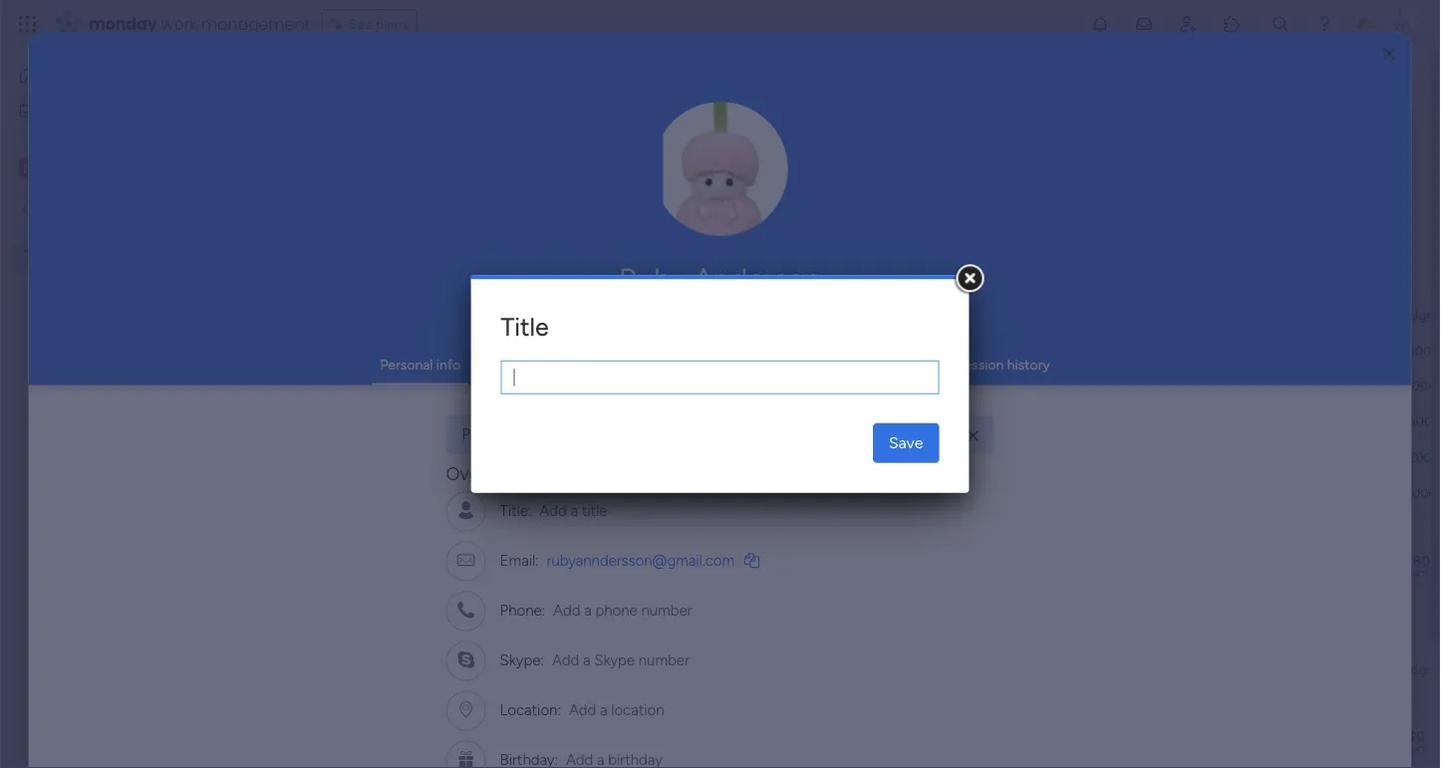 Task type: describe. For each thing, give the bounding box(es) containing it.
v2 overdue deadline image
[[936, 341, 952, 360]]

plan
[[377, 485, 403, 502]]

a down overview
[[486, 485, 493, 502]]

history
[[1007, 356, 1050, 373]]

stands.
[[897, 111, 941, 128]]

a left title
[[570, 502, 578, 520]]

ruby anderson image
[[1384, 8, 1416, 40]]

monday work management
[[89, 12, 310, 35]]

13
[[1009, 375, 1021, 391]]

language and region
[[692, 356, 822, 373]]

your
[[817, 111, 845, 128]]

1 it from the top
[[895, 342, 903, 359]]

$0
[[1408, 728, 1425, 745]]

filter
[[640, 200, 672, 217]]

This month field
[[338, 263, 450, 289]]

notifications image
[[1090, 14, 1110, 34]]

apps image
[[1222, 14, 1242, 34]]

working on it for plan and execute a launch event
[[820, 485, 903, 502]]

filter button
[[609, 192, 703, 224]]

nov for nov 18
[[981, 483, 1005, 499]]

roadmap
[[495, 378, 550, 395]]

password
[[606, 356, 666, 373]]

Next month field
[[338, 618, 453, 644]]

nov 15
[[981, 447, 1021, 463]]

month for this month
[[384, 263, 445, 289]]

a left prd
[[423, 414, 430, 431]]

meeting notes
[[1235, 379, 1319, 395]]

launch
[[497, 485, 538, 502]]

this month
[[343, 263, 445, 289]]

monday
[[89, 12, 157, 35]]

session
[[955, 356, 1004, 373]]

$2,800
[[1394, 552, 1439, 569]]

it for develop a pricing strategy
[[895, 449, 903, 466]]

develop a pricing strategy
[[377, 450, 540, 466]]

title:
[[500, 502, 531, 520]]

sum for $0
[[1406, 741, 1428, 756]]

psst... as an admin, you can customize this page.
[[462, 425, 782, 443]]

project.
[[432, 111, 480, 128]]

event
[[541, 485, 576, 502]]

develop for develop a pricing strategy
[[377, 450, 428, 466]]

manage
[[305, 111, 355, 128]]

number for skype: add a skype number
[[639, 651, 689, 669]]

location: add a location
[[500, 701, 664, 719]]

select product image
[[18, 14, 38, 34]]

prd
[[433, 414, 460, 431]]

help image
[[1315, 14, 1335, 34]]

copied! image
[[744, 553, 759, 568]]

on for develop a pricing strategy
[[875, 449, 891, 466]]

manage any type of project. assign owners, set timelines and keep track of where your project stands. button
[[302, 108, 971, 132]]

arrow down image
[[679, 196, 703, 220]]

see plans button
[[322, 9, 418, 39]]

due date
[[970, 306, 1026, 323]]

it for plan and execute a launch event
[[895, 485, 903, 502]]

m button
[[14, 151, 198, 185]]

keep
[[690, 111, 720, 128]]

this
[[343, 263, 379, 289]]

date
[[998, 306, 1026, 323]]

a down info
[[431, 378, 438, 395]]

phone: add a phone number
[[500, 602, 692, 619]]

and for language and region
[[756, 356, 779, 373]]

skype
[[594, 651, 635, 669]]

notifications
[[848, 356, 930, 373]]

save button
[[873, 423, 939, 463]]

phone:
[[500, 602, 545, 619]]

an
[[523, 425, 539, 443]]

inbox image
[[1134, 14, 1154, 34]]

create a prd
[[377, 414, 460, 431]]

language
[[692, 356, 753, 373]]

title: add a title
[[500, 502, 607, 520]]

strategy
[[488, 450, 540, 466]]

execute
[[433, 485, 483, 502]]

2 budget from the top
[[1394, 661, 1440, 678]]

can
[[618, 425, 642, 443]]

language and region link
[[692, 356, 822, 373]]

title
[[582, 502, 607, 520]]

2 budget field from the top
[[1389, 658, 1440, 680]]

invite members image
[[1178, 14, 1198, 34]]

email:
[[500, 552, 539, 570]]

my work image
[[18, 101, 36, 119]]

$100
[[1402, 343, 1431, 359]]

location
[[611, 701, 664, 719]]

set
[[581, 111, 600, 128]]

home image
[[18, 66, 38, 86]]

a left location
[[600, 701, 607, 719]]

1 $1,000 from the top
[[1397, 378, 1437, 394]]

dapulse x slim image
[[968, 427, 978, 445]]

customize
[[645, 425, 714, 443]]

session history link
[[955, 356, 1050, 373]]

next month
[[343, 618, 448, 643]]

region
[[783, 356, 822, 373]]

working status link
[[487, 356, 580, 373]]

add for add a title
[[539, 502, 567, 520]]

personal info
[[380, 356, 461, 373]]

track
[[723, 111, 755, 128]]



Task type: vqa. For each thing, say whether or not it's contained in the screenshot.
lottie animation element
no



Task type: locate. For each thing, give the bounding box(es) containing it.
password link
[[606, 356, 666, 373]]

skype: add a skype number
[[500, 651, 689, 669]]

add right skype:
[[552, 651, 579, 669]]

15
[[1008, 447, 1021, 463]]

ruby anderson
[[619, 261, 821, 297]]

develop a product roadmap
[[377, 378, 550, 395]]

0 vertical spatial it
[[895, 342, 903, 359]]

conduct
[[377, 342, 431, 359]]

1 on from the top
[[875, 342, 891, 359]]

2 develop from the top
[[377, 450, 428, 466]]

number right phone
[[641, 602, 692, 619]]

a left 'pricing'
[[431, 450, 438, 466]]

working on it down stuck
[[820, 449, 903, 466]]

1 vertical spatial it
[[895, 449, 903, 466]]

of right type at the top left of page
[[416, 111, 429, 128]]

nov left 14
[[981, 411, 1005, 427]]

nov for nov 15
[[981, 447, 1005, 463]]

add
[[539, 502, 567, 520], [553, 602, 580, 619], [552, 651, 579, 669], [569, 701, 596, 719]]

2 on from the top
[[875, 449, 891, 466]]

overview
[[446, 462, 521, 484]]

1 vertical spatial working on it
[[820, 449, 903, 466]]

0 vertical spatial working on it
[[820, 342, 903, 359]]

1 vertical spatial develop
[[377, 450, 428, 466]]

0 vertical spatial and
[[663, 111, 687, 128]]

of right track
[[758, 111, 772, 128]]

1 develop from the top
[[377, 378, 428, 395]]

sum for $2,800
[[1406, 566, 1428, 580]]

3 on from the top
[[875, 485, 891, 502]]

and for plan and execute a launch event
[[406, 485, 429, 502]]

title
[[501, 313, 549, 343]]

1 vertical spatial sum
[[1406, 741, 1428, 756]]

add for add a location
[[569, 701, 596, 719]]

2 vertical spatial on
[[875, 485, 891, 502]]

add right title:
[[539, 502, 567, 520]]

v2 done deadline image
[[936, 376, 952, 395]]

1 horizontal spatial and
[[663, 111, 687, 128]]

nov for nov 13
[[981, 375, 1005, 391]]

2 vertical spatial it
[[895, 485, 903, 502]]

2 $1,000 from the top
[[1397, 486, 1437, 502]]

where
[[775, 111, 814, 128]]

1 horizontal spatial of
[[758, 111, 772, 128]]

high
[[1123, 377, 1153, 394]]

plan and execute a launch event
[[377, 485, 576, 502]]

0 horizontal spatial of
[[416, 111, 429, 128]]

see plans
[[349, 15, 409, 32]]

2 nov from the top
[[981, 375, 1005, 391]]

ruby anderson button
[[446, 261, 994, 297]]

1 budget from the top
[[1394, 306, 1440, 323]]

notes
[[1286, 379, 1319, 395]]

18
[[1008, 483, 1021, 499]]

skype:
[[500, 651, 544, 669]]

a
[[431, 378, 438, 395], [423, 414, 430, 431], [431, 450, 438, 466], [486, 485, 493, 502], [570, 502, 578, 520], [584, 602, 592, 619], [583, 651, 590, 669], [600, 701, 607, 719]]

2 of from the left
[[758, 111, 772, 128]]

1 vertical spatial on
[[875, 449, 891, 466]]

and inside button
[[663, 111, 687, 128]]

conduct market research
[[377, 342, 535, 359]]

month inside field
[[388, 618, 448, 643]]

0 vertical spatial develop
[[377, 378, 428, 395]]

hidden columns image
[[785, 198, 817, 218]]

personal
[[380, 356, 433, 373]]

status
[[542, 356, 580, 373]]

session history
[[955, 356, 1050, 373]]

nov 14
[[981, 411, 1022, 427]]

see
[[349, 15, 372, 32]]

month right next
[[388, 618, 448, 643]]

1 vertical spatial task
[[506, 660, 533, 677]]

and
[[663, 111, 687, 128], [756, 356, 779, 373], [406, 485, 429, 502]]

this
[[718, 425, 742, 443]]

task up research
[[506, 305, 533, 322]]

nov 12
[[981, 340, 1021, 356]]

month right this
[[384, 263, 445, 289]]

1 sum from the top
[[1406, 566, 1428, 580]]

3 working on it from the top
[[820, 485, 903, 502]]

research
[[482, 342, 535, 359]]

info
[[436, 356, 461, 373]]

2 vertical spatial working on it
[[820, 485, 903, 502]]

nov for nov 12
[[981, 340, 1005, 356]]

1 vertical spatial $1,000
[[1397, 486, 1437, 502]]

14
[[1008, 411, 1022, 427]]

working on it
[[820, 342, 903, 359], [820, 449, 903, 466], [820, 485, 903, 502]]

$2,800 sum
[[1394, 552, 1439, 580]]

1 vertical spatial and
[[756, 356, 779, 373]]

1 nov from the top
[[981, 340, 1005, 356]]

close image
[[1383, 47, 1395, 61]]

budget up $100 at the top right of page
[[1394, 306, 1440, 323]]

timelines
[[604, 111, 660, 128]]

1 of from the left
[[416, 111, 429, 128]]

save
[[889, 434, 923, 453]]

nov left 12
[[981, 340, 1005, 356]]

on down save
[[875, 485, 891, 502]]

add down skype: add a skype number
[[569, 701, 596, 719]]

develop down create
[[377, 450, 428, 466]]

budget field up $0
[[1389, 658, 1440, 680]]

psst...
[[462, 425, 498, 443]]

nov 18
[[981, 483, 1021, 499]]

0 vertical spatial task
[[506, 305, 533, 322]]

number for phone: add a phone number
[[641, 602, 692, 619]]

sum inside $2,800 sum
[[1406, 566, 1428, 580]]

rubyanndersson@gmail.com
[[547, 552, 735, 570]]

add for add a phone number
[[553, 602, 580, 619]]

task up location: at the bottom of the page
[[506, 660, 533, 677]]

1 working on it from the top
[[820, 342, 903, 359]]

budget up $0
[[1394, 661, 1440, 678]]

manage any type of project. assign owners, set timelines and keep track of where your project stands.
[[305, 111, 941, 128]]

ruby
[[619, 261, 686, 297]]

$1,000
[[1397, 378, 1437, 394], [1397, 486, 1437, 502]]

work
[[161, 12, 197, 35]]

$500
[[1401, 414, 1432, 430]]

develop for develop a product roadmap
[[377, 378, 428, 395]]

task for next month
[[506, 660, 533, 677]]

nov
[[981, 340, 1005, 356], [981, 375, 1005, 391], [981, 411, 1005, 427], [981, 447, 1005, 463], [981, 483, 1005, 499]]

Title field
[[501, 361, 939, 394]]

0 vertical spatial $1,000
[[1397, 378, 1437, 394]]

nov 13
[[981, 375, 1021, 391]]

month
[[384, 263, 445, 289], [388, 618, 448, 643]]

pricing
[[442, 450, 485, 466]]

2 horizontal spatial and
[[756, 356, 779, 373]]

sort
[[741, 200, 767, 217]]

0 vertical spatial sum
[[1406, 566, 1428, 580]]

2 working on it from the top
[[820, 449, 903, 466]]

nov left 15
[[981, 447, 1005, 463]]

0 vertical spatial budget field
[[1389, 303, 1440, 325]]

list box
[[0, 235, 254, 542]]

and right plan
[[406, 485, 429, 502]]

2 vertical spatial and
[[406, 485, 429, 502]]

number right skype
[[639, 651, 689, 669]]

project
[[848, 111, 894, 128]]

admin,
[[542, 425, 586, 443]]

5 nov from the top
[[981, 483, 1005, 499]]

location:
[[500, 701, 561, 719]]

workspace image
[[19, 157, 39, 179]]

nov for nov 14
[[981, 411, 1005, 427]]

0 vertical spatial number
[[641, 602, 692, 619]]

Budget field
[[1389, 303, 1440, 325], [1389, 658, 1440, 680]]

month for next month
[[388, 618, 448, 643]]

develop
[[377, 378, 428, 395], [377, 450, 428, 466]]

0 vertical spatial budget
[[1394, 306, 1440, 323]]

any
[[358, 111, 380, 128]]

sort button
[[709, 192, 779, 224]]

add right "phone:"
[[553, 602, 580, 619]]

working on it up done
[[820, 342, 903, 359]]

assign
[[484, 111, 525, 128]]

month inside field
[[384, 263, 445, 289]]

$0 sum
[[1406, 728, 1428, 756]]

2 it from the top
[[895, 449, 903, 466]]

1 vertical spatial month
[[388, 618, 448, 643]]

phone
[[595, 602, 637, 619]]

and left keep
[[663, 111, 687, 128]]

nov down the 'session history'
[[981, 375, 1005, 391]]

4 nov from the top
[[981, 447, 1005, 463]]

management
[[201, 12, 310, 35]]

due
[[970, 306, 995, 323]]

owners,
[[529, 111, 578, 128]]

task for this month
[[506, 305, 533, 322]]

0 horizontal spatial and
[[406, 485, 429, 502]]

1 vertical spatial number
[[639, 651, 689, 669]]

3 nov from the top
[[981, 411, 1005, 427]]

1 task from the top
[[506, 305, 533, 322]]

search everything image
[[1271, 14, 1291, 34]]

a left phone
[[584, 602, 592, 619]]

page.
[[746, 425, 782, 443]]

12
[[1009, 340, 1021, 356]]

budget field up $100 at the top right of page
[[1389, 303, 1440, 325]]

3 it from the top
[[895, 485, 903, 502]]

$1,000 down $200
[[1397, 486, 1437, 502]]

$1,000 down $100 at the top right of page
[[1397, 378, 1437, 394]]

develop down personal
[[377, 378, 428, 395]]

on down stuck
[[875, 449, 891, 466]]

on up done
[[875, 342, 891, 359]]

add for add a skype number
[[552, 651, 579, 669]]

2 sum from the top
[[1406, 741, 1428, 756]]

notifications link
[[848, 356, 930, 373]]

as
[[502, 425, 519, 443]]

meeting
[[1235, 379, 1283, 395]]

on for plan and execute a launch event
[[875, 485, 891, 502]]

type
[[384, 111, 412, 128]]

1 budget field from the top
[[1389, 303, 1440, 325]]

2 task from the top
[[506, 660, 533, 677]]

product
[[442, 378, 492, 395]]

anderson
[[694, 261, 821, 297]]

and left region
[[756, 356, 779, 373]]

0 vertical spatial on
[[875, 342, 891, 359]]

1 vertical spatial budget field
[[1389, 658, 1440, 680]]

of
[[416, 111, 429, 128], [758, 111, 772, 128]]

option
[[0, 238, 254, 242]]

working on it down save
[[820, 485, 903, 502]]

Due date field
[[965, 303, 1031, 325]]

1 vertical spatial budget
[[1394, 661, 1440, 678]]

nov left 18
[[981, 483, 1005, 499]]

0 vertical spatial month
[[384, 263, 445, 289]]

done
[[845, 377, 878, 394]]

a left skype
[[583, 651, 590, 669]]

working on it for develop a pricing strategy
[[820, 449, 903, 466]]



